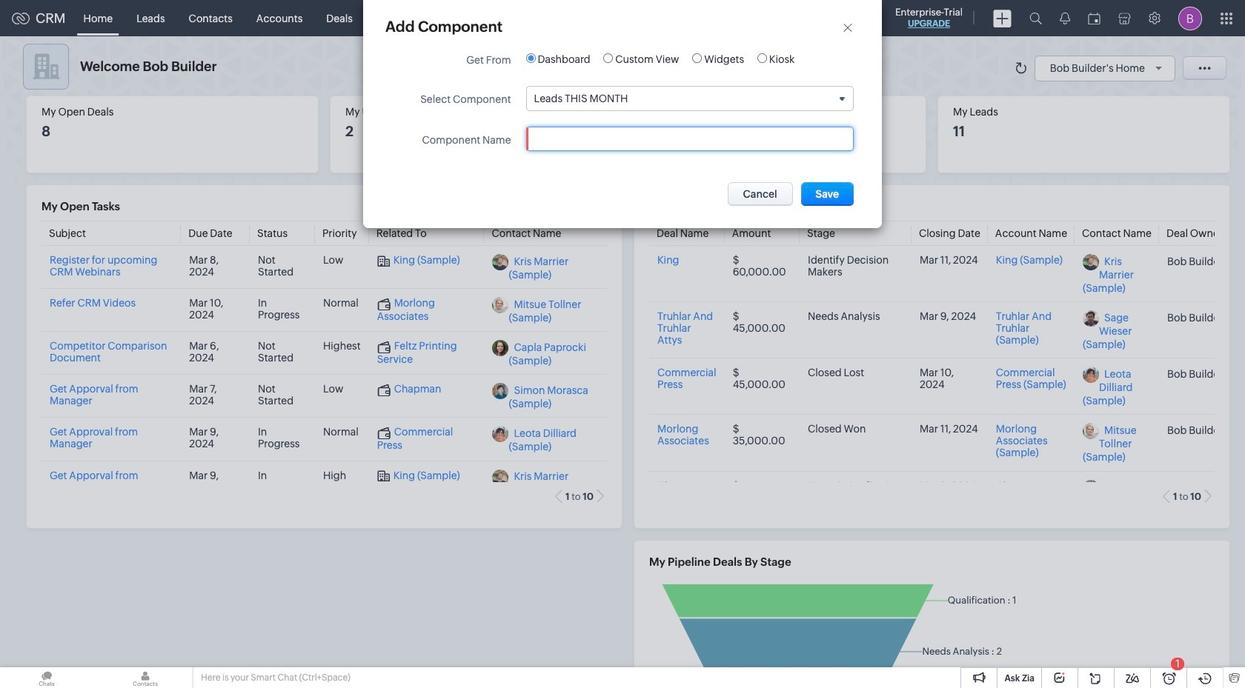 Task type: describe. For each thing, give the bounding box(es) containing it.
create menu image
[[993, 9, 1012, 27]]

search image
[[1029, 12, 1042, 24]]

profile image
[[1178, 6, 1202, 30]]

signals element
[[1051, 0, 1079, 36]]



Task type: locate. For each thing, give the bounding box(es) containing it.
calendar image
[[1088, 12, 1101, 24]]

signals image
[[1060, 12, 1070, 24]]

None field
[[527, 87, 853, 110]]

search element
[[1021, 0, 1051, 36]]

None radio
[[692, 53, 702, 63], [757, 53, 767, 63], [692, 53, 702, 63], [757, 53, 767, 63]]

profile element
[[1169, 0, 1211, 36]]

None radio
[[526, 53, 536, 63], [604, 53, 613, 63], [526, 53, 536, 63], [604, 53, 613, 63]]

None text field
[[534, 133, 814, 145]]

create menu element
[[984, 0, 1021, 36]]

chats image
[[0, 668, 93, 689]]

logo image
[[12, 12, 30, 24]]

contacts image
[[99, 668, 192, 689]]



